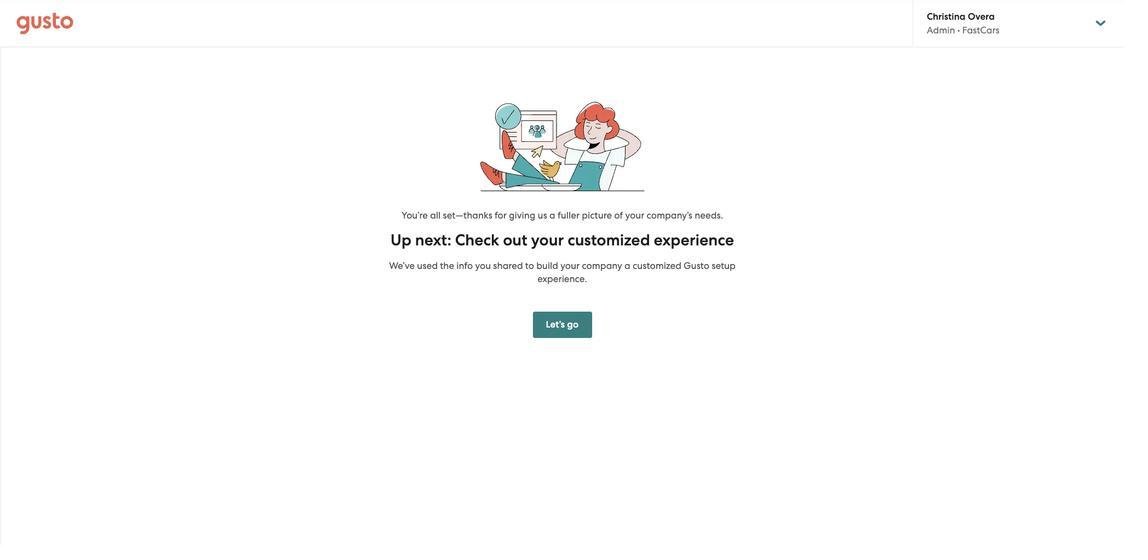 Task type: locate. For each thing, give the bounding box(es) containing it.
christina overa admin • fastcars
[[927, 11, 1000, 36]]

•
[[958, 25, 960, 36]]

needs.
[[695, 210, 723, 221]]

christina
[[927, 11, 966, 22]]

let's
[[546, 319, 565, 330]]

customized left the gusto
[[633, 260, 682, 271]]

the
[[440, 260, 454, 271]]

overa
[[968, 11, 995, 22]]

fuller
[[558, 210, 580, 221]]

1 vertical spatial a
[[625, 260, 631, 271]]

1 vertical spatial customized
[[633, 260, 682, 271]]

giving
[[509, 210, 536, 221]]

your inside we've used the info you shared to build your company a customized gusto setup experience.
[[561, 260, 580, 271]]

1 horizontal spatial a
[[625, 260, 631, 271]]

a
[[550, 210, 555, 221], [625, 260, 631, 271]]

your up experience.
[[561, 260, 580, 271]]

0 vertical spatial customized
[[568, 231, 650, 250]]

let's go
[[546, 319, 579, 330]]

to
[[525, 260, 534, 271]]

a right us
[[550, 210, 555, 221]]

up next: check out your customized experience
[[391, 231, 734, 250]]

0 vertical spatial a
[[550, 210, 555, 221]]

customized
[[568, 231, 650, 250], [633, 260, 682, 271]]

your
[[625, 210, 645, 221], [531, 231, 564, 250], [561, 260, 580, 271]]

customized up company
[[568, 231, 650, 250]]

we've used the info you shared to build your company a customized gusto setup experience.
[[389, 260, 736, 284]]

your right of
[[625, 210, 645, 221]]

a right company
[[625, 260, 631, 271]]

you're all set—thanks for giving us a fuller picture of your company's needs.
[[402, 210, 723, 221]]

go
[[567, 319, 579, 330]]

0 horizontal spatial a
[[550, 210, 555, 221]]

a inside we've used the info you shared to build your company a customized gusto setup experience.
[[625, 260, 631, 271]]

for
[[495, 210, 507, 221]]

2 vertical spatial your
[[561, 260, 580, 271]]

gusto
[[684, 260, 710, 271]]

your down us
[[531, 231, 564, 250]]

experience.
[[538, 273, 587, 284]]

fastcars
[[963, 25, 1000, 36]]



Task type: describe. For each thing, give the bounding box(es) containing it.
home image
[[16, 12, 73, 34]]

we've
[[389, 260, 415, 271]]

out
[[503, 231, 528, 250]]

experience
[[654, 231, 734, 250]]

company's
[[647, 210, 693, 221]]

picture
[[582, 210, 612, 221]]

of
[[614, 210, 623, 221]]

customized inside we've used the info you shared to build your company a customized gusto setup experience.
[[633, 260, 682, 271]]

0 vertical spatial your
[[625, 210, 645, 221]]

us
[[538, 210, 547, 221]]

shared
[[493, 260, 523, 271]]

1 vertical spatial your
[[531, 231, 564, 250]]

you're
[[402, 210, 428, 221]]

set—thanks
[[443, 210, 493, 221]]

setup
[[712, 260, 736, 271]]

all
[[430, 210, 441, 221]]

info
[[457, 260, 473, 271]]

let's go button
[[533, 312, 592, 338]]

used
[[417, 260, 438, 271]]

admin
[[927, 25, 955, 36]]

next:
[[415, 231, 452, 250]]

check
[[455, 231, 499, 250]]

you
[[475, 260, 491, 271]]

up
[[391, 231, 412, 250]]

build
[[537, 260, 558, 271]]

company
[[582, 260, 622, 271]]



Task type: vqa. For each thing, say whether or not it's contained in the screenshot.
misspellings
no



